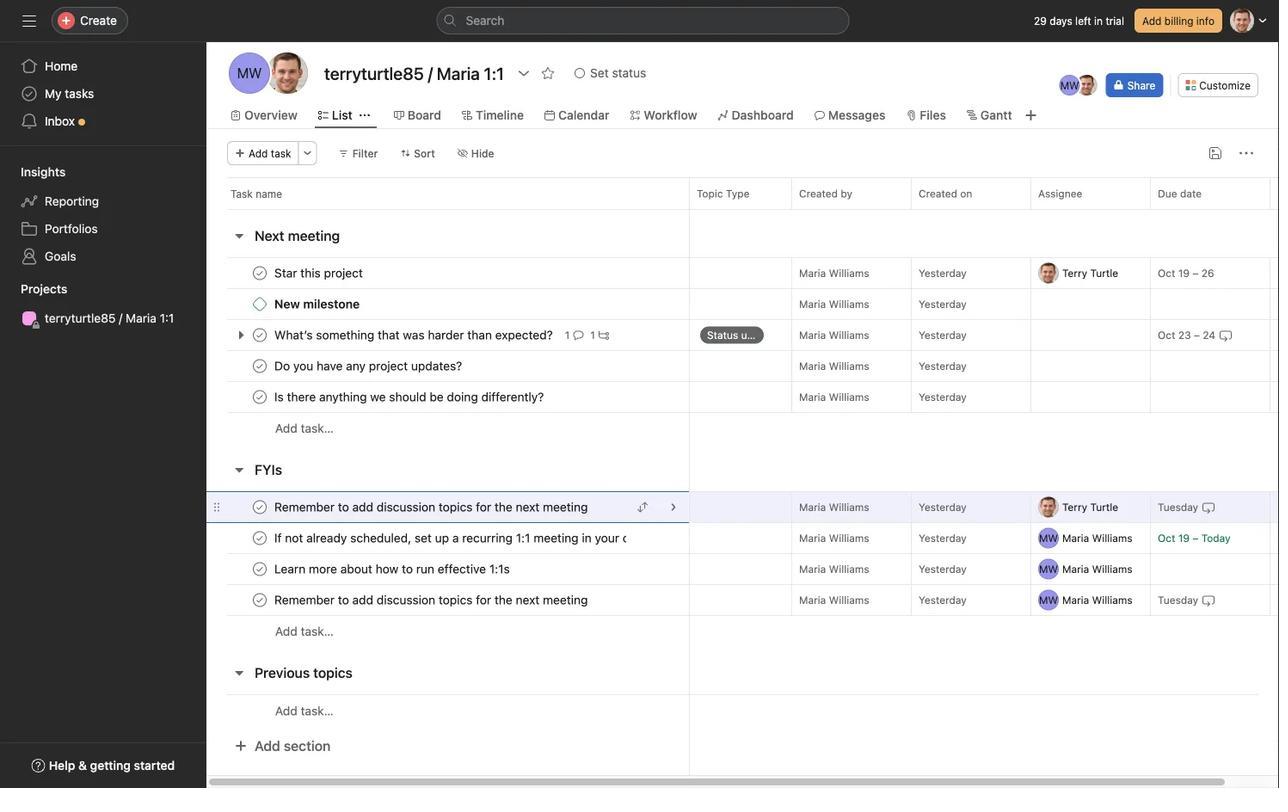 Task type: locate. For each thing, give the bounding box(es) containing it.
0 vertical spatial repeats image
[[1202, 500, 1216, 514]]

terry turtle inside header next meeting tree grid
[[1063, 267, 1119, 279]]

create button
[[52, 7, 128, 34]]

Completed checkbox
[[250, 263, 270, 284], [250, 356, 270, 377], [250, 387, 270, 408], [250, 497, 270, 518], [250, 528, 270, 549], [250, 559, 270, 580]]

completed checkbox inside do you have any project updates? cell
[[250, 356, 270, 377]]

Star this project text field
[[271, 265, 368, 282]]

portfolios
[[45, 222, 98, 236]]

projects element
[[0, 274, 207, 336]]

1 vertical spatial 19
[[1179, 532, 1190, 544]]

0 vertical spatial add task… row
[[207, 412, 1280, 444]]

type
[[726, 188, 750, 200]]

1 vertical spatial –
[[1195, 329, 1201, 341]]

3 add task… from the top
[[275, 704, 334, 718]]

5 completed image from the top
[[250, 528, 270, 549]]

topic type
[[697, 188, 750, 200]]

24
[[1203, 329, 1216, 341]]

0 vertical spatial remember to add discussion topics for the next meeting text field
[[271, 499, 593, 516]]

1 created from the left
[[800, 188, 838, 200]]

yesterday for new milestone cell
[[919, 298, 967, 310]]

completed checkbox right expand subtask list for the task what's something that was harder than expected? image
[[250, 325, 270, 346]]

mw
[[237, 65, 262, 81], [1061, 79, 1080, 91], [1040, 532, 1059, 544], [1040, 563, 1059, 575], [1040, 594, 1059, 606]]

create
[[80, 13, 117, 28]]

2 add task… from the top
[[275, 624, 334, 639]]

task… down the 'do you have any project updates?' text field
[[301, 421, 334, 435]]

19 inside header next meeting tree grid
[[1179, 267, 1190, 279]]

add task… button up section at the bottom
[[275, 702, 334, 721]]

search button
[[437, 7, 850, 34]]

terry turtle
[[1063, 267, 1119, 279], [1063, 501, 1119, 513]]

1 completed checkbox from the top
[[250, 263, 270, 284]]

1 completed image from the top
[[250, 497, 270, 518]]

2 repeats image from the top
[[1202, 593, 1216, 607]]

add task… for add task… button within the header next meeting tree grid
[[275, 421, 334, 435]]

6 yesterday from the top
[[919, 501, 967, 513]]

remember to add discussion topics for the next meeting cell
[[207, 491, 690, 523], [207, 584, 690, 616]]

0 vertical spatial add task… button
[[275, 419, 334, 438]]

completed checkbox inside "star this project" cell
[[250, 263, 270, 284]]

4 yesterday from the top
[[919, 360, 967, 372]]

collapse task list for this section image left 'previous'
[[232, 666, 246, 680]]

details image
[[669, 502, 679, 513]]

remember to add discussion topics for the next meeting text field up if not already scheduled, set up a recurring 1:1 meeting in your calendar cell
[[271, 499, 593, 516]]

completed checkbox inside remember to add discussion topics for the next meeting cell
[[250, 590, 270, 611]]

status
[[707, 329, 739, 341]]

terry inside header fyis tree grid
[[1063, 501, 1088, 513]]

3 add task… button from the top
[[275, 702, 334, 721]]

completed checkbox for learn more about how to run effective 1:1s text box
[[250, 559, 270, 580]]

1 completed checkbox from the top
[[250, 325, 270, 346]]

add task… inside header next meeting tree grid
[[275, 421, 334, 435]]

yesterday for "star this project" cell
[[919, 267, 967, 279]]

completed checkbox for star this project "text box"
[[250, 263, 270, 284]]

completed image down fyis button
[[250, 497, 270, 518]]

7 yesterday from the top
[[919, 532, 967, 544]]

0 vertical spatial remember to add discussion topics for the next meeting cell
[[207, 491, 690, 523]]

my
[[45, 86, 62, 101]]

tab actions image
[[360, 110, 370, 120]]

2 terry turtle from the top
[[1063, 501, 1119, 513]]

calendar
[[559, 108, 610, 122]]

19 inside header fyis tree grid
[[1179, 532, 1190, 544]]

workflow
[[644, 108, 698, 122]]

completed checkbox inside remember to add discussion topics for the next meeting cell
[[250, 497, 270, 518]]

collapse task list for this section image
[[232, 229, 246, 243], [232, 666, 246, 680]]

row
[[207, 177, 1280, 209], [227, 208, 1280, 210], [207, 257, 1280, 289], [207, 288, 1280, 320], [207, 319, 1280, 351], [207, 350, 1280, 382], [207, 381, 1280, 413], [207, 491, 1280, 523], [207, 522, 1280, 554], [207, 553, 1280, 585], [207, 584, 1280, 616]]

3 yesterday from the top
[[919, 329, 967, 341]]

2 completed image from the top
[[250, 590, 270, 611]]

add task… button inside header fyis tree grid
[[275, 622, 334, 641]]

remember to add discussion topics for the next meeting cell for tt
[[207, 491, 690, 523]]

status update button
[[690, 320, 792, 351]]

0 vertical spatial completed checkbox
[[250, 325, 270, 346]]

2 remember to add discussion topics for the next meeting cell from the top
[[207, 584, 690, 616]]

0 vertical spatial 19
[[1179, 267, 1190, 279]]

repeats image for terry turtle
[[1202, 500, 1216, 514]]

fyis
[[255, 462, 282, 478]]

1 vertical spatial completed checkbox
[[250, 590, 270, 611]]

remember to add discussion topics for the next meeting cell down if not already scheduled, set up a recurring 1:1 meeting in your calendar cell
[[207, 584, 690, 616]]

5 yesterday from the top
[[919, 391, 967, 403]]

1 vertical spatial task…
[[301, 624, 334, 639]]

due
[[1158, 188, 1178, 200]]

– for 26
[[1193, 267, 1199, 279]]

terry inside header next meeting tree grid
[[1063, 267, 1088, 279]]

4 completed checkbox from the top
[[250, 497, 270, 518]]

search
[[466, 13, 505, 28]]

1 vertical spatial terry
[[1063, 501, 1088, 513]]

1 subtask image
[[599, 330, 609, 340]]

completed image for mw
[[250, 590, 270, 611]]

add task button
[[227, 141, 299, 165]]

add up add section button
[[275, 704, 298, 718]]

list
[[332, 108, 353, 122]]

previous topics
[[255, 665, 353, 681]]

completed image inside do you have any project updates? cell
[[250, 356, 270, 377]]

– right 23
[[1195, 329, 1201, 341]]

oct inside row
[[1158, 329, 1176, 341]]

created left the on
[[919, 188, 958, 200]]

turtle inside header next meeting tree grid
[[1091, 267, 1119, 279]]

6 completed image from the top
[[250, 559, 270, 580]]

tuesday up oct 19 – today
[[1158, 501, 1199, 513]]

more actions image right "task"
[[303, 148, 313, 158]]

6 completed checkbox from the top
[[250, 559, 270, 580]]

add task… up section at the bottom
[[275, 704, 334, 718]]

yesterday for if not already scheduled, set up a recurring 1:1 meeting in your calendar cell
[[919, 532, 967, 544]]

29
[[1035, 15, 1047, 27]]

dashboard
[[732, 108, 794, 122]]

completed image for learn more about how to run effective 1:1s text box
[[250, 559, 270, 580]]

1 vertical spatial tuesday
[[1158, 594, 1199, 606]]

1 terry from the top
[[1063, 267, 1088, 279]]

collapse task list for this section image left next
[[232, 229, 246, 243]]

insights
[[21, 165, 66, 179]]

terryturtle85 / maria 1:1 link
[[10, 305, 196, 332]]

completed image for star this project "text box"
[[250, 263, 270, 284]]

1 task… from the top
[[301, 421, 334, 435]]

portfolios link
[[10, 215, 196, 243]]

next meeting
[[255, 228, 340, 244]]

insights button
[[0, 164, 66, 181]]

1 turtle from the top
[[1091, 267, 1119, 279]]

add task… button
[[275, 419, 334, 438], [275, 622, 334, 641], [275, 702, 334, 721]]

2 oct from the top
[[1158, 329, 1176, 341]]

my tasks
[[45, 86, 94, 101]]

help & getting started
[[49, 759, 175, 773]]

oct for oct 23 – 24
[[1158, 329, 1176, 341]]

add task… up fyis button
[[275, 421, 334, 435]]

completed checkbox for "if not already scheduled, set up a recurring 1:1 meeting in your calendar" text box at the left of the page
[[250, 528, 270, 549]]

3 completed checkbox from the top
[[250, 387, 270, 408]]

completed checkbox for the 'do you have any project updates?' text field
[[250, 356, 270, 377]]

2 completed checkbox from the top
[[250, 356, 270, 377]]

oct left today at the bottom right of the page
[[1158, 532, 1176, 544]]

1 horizontal spatial created
[[919, 188, 958, 200]]

0 vertical spatial collapse task list for this section image
[[232, 229, 246, 243]]

1 vertical spatial repeats image
[[1202, 593, 1216, 607]]

1 tuesday from the top
[[1158, 501, 1199, 513]]

turtle
[[1091, 267, 1119, 279], [1091, 501, 1119, 513]]

terryturtle85 / maria 1:1
[[45, 311, 174, 325]]

2 19 from the top
[[1179, 532, 1190, 544]]

2 vertical spatial oct
[[1158, 532, 1176, 544]]

2 terry from the top
[[1063, 501, 1088, 513]]

completed image inside learn more about how to run effective 1:1s cell
[[250, 559, 270, 580]]

– for today
[[1193, 532, 1199, 544]]

oct inside header fyis tree grid
[[1158, 532, 1176, 544]]

maria
[[800, 267, 826, 279], [800, 298, 826, 310], [126, 311, 157, 325], [800, 329, 826, 341], [800, 360, 826, 372], [800, 391, 826, 403], [800, 501, 826, 513], [800, 532, 826, 544], [1063, 532, 1090, 544], [800, 563, 826, 575], [1063, 563, 1090, 575], [800, 594, 826, 606], [1063, 594, 1090, 606]]

–
[[1193, 267, 1199, 279], [1195, 329, 1201, 341], [1193, 532, 1199, 544]]

1 repeats image from the top
[[1202, 500, 1216, 514]]

projects
[[21, 282, 67, 296]]

0 vertical spatial terry turtle
[[1063, 267, 1119, 279]]

remember to add discussion topics for the next meeting text field for mw
[[271, 592, 593, 609]]

add up fyis button
[[275, 421, 298, 435]]

repeats image up today at the bottom right of the page
[[1202, 500, 1216, 514]]

0 vertical spatial –
[[1193, 267, 1199, 279]]

completed image for "if not already scheduled, set up a recurring 1:1 meeting in your calendar" text box at the left of the page
[[250, 528, 270, 549]]

3 completed image from the top
[[250, 356, 270, 377]]

1 yesterday from the top
[[919, 267, 967, 279]]

tuesday for maria williams
[[1158, 594, 1199, 606]]

2 vertical spatial –
[[1193, 532, 1199, 544]]

more actions image
[[1240, 146, 1254, 160], [303, 148, 313, 158]]

8 yesterday from the top
[[919, 563, 967, 575]]

oct left 23
[[1158, 329, 1176, 341]]

oct 19 – today
[[1158, 532, 1231, 544]]

yesterday for is there anything we should be doing differently? cell
[[919, 391, 967, 403]]

set status
[[591, 66, 647, 80]]

add inside header next meeting tree grid
[[275, 421, 298, 435]]

fyis button
[[255, 454, 282, 485]]

tuesday for terry turtle
[[1158, 501, 1199, 513]]

1 add task… from the top
[[275, 421, 334, 435]]

header next meeting tree grid
[[207, 257, 1280, 444]]

2 vertical spatial task…
[[301, 704, 334, 718]]

0 vertical spatial oct
[[1158, 267, 1176, 279]]

do you have any project updates? cell
[[207, 350, 690, 382]]

New milestone text field
[[271, 296, 365, 313]]

add left the billing
[[1143, 15, 1162, 27]]

2 add task… button from the top
[[275, 622, 334, 641]]

what's something that was harder than expected? cell
[[207, 319, 690, 351]]

filter button
[[331, 141, 386, 165]]

maria williams
[[800, 267, 870, 279], [800, 298, 870, 310], [800, 329, 870, 341], [800, 360, 870, 372], [800, 391, 870, 403], [800, 501, 870, 513], [800, 532, 870, 544], [1063, 532, 1133, 544], [800, 563, 870, 575], [1063, 563, 1133, 575], [800, 594, 870, 606], [1063, 594, 1133, 606]]

1 vertical spatial turtle
[[1091, 501, 1119, 513]]

created left by
[[800, 188, 838, 200]]

3 task… from the top
[[301, 704, 334, 718]]

today
[[1202, 532, 1231, 544]]

completed image inside is there anything we should be doing differently? cell
[[250, 387, 270, 408]]

0 vertical spatial completed image
[[250, 497, 270, 518]]

– left today at the bottom right of the page
[[1193, 532, 1199, 544]]

customize
[[1200, 79, 1251, 91]]

1 vertical spatial add task…
[[275, 624, 334, 639]]

completed checkbox up 'previous'
[[250, 590, 270, 611]]

2 vertical spatial add task… row
[[207, 695, 1280, 727]]

completed image inside "star this project" cell
[[250, 263, 270, 284]]

tuesday down oct 19 – today
[[1158, 594, 1199, 606]]

add tab image
[[1025, 108, 1039, 122]]

add task… button up previous topics
[[275, 622, 334, 641]]

turtle inside header fyis tree grid
[[1091, 501, 1119, 513]]

– inside header fyis tree grid
[[1193, 532, 1199, 544]]

19 left '26'
[[1179, 267, 1190, 279]]

move tasks between sections image
[[638, 502, 648, 513]]

Is there anything we should be doing differently? text field
[[271, 389, 549, 406]]

Completed checkbox
[[250, 325, 270, 346], [250, 590, 270, 611]]

1 19 from the top
[[1179, 267, 1190, 279]]

1 vertical spatial remember to add discussion topics for the next meeting text field
[[271, 592, 593, 609]]

completed checkbox inside is there anything we should be doing differently? cell
[[250, 387, 270, 408]]

19 for – today
[[1179, 532, 1190, 544]]

1 collapse task list for this section image from the top
[[232, 229, 246, 243]]

hide button
[[450, 141, 502, 165]]

billing
[[1165, 15, 1194, 27]]

oct left '26'
[[1158, 267, 1176, 279]]

add task… up previous topics
[[275, 624, 334, 639]]

files link
[[907, 106, 947, 125]]

completed checkbox inside if not already scheduled, set up a recurring 1:1 meeting in your calendar cell
[[250, 528, 270, 549]]

add up 'previous'
[[275, 624, 298, 639]]

1 add task… button from the top
[[275, 419, 334, 438]]

collapse task list for this section image
[[232, 463, 246, 477]]

0 vertical spatial task…
[[301, 421, 334, 435]]

– left '26'
[[1193, 267, 1199, 279]]

2 vertical spatial add task…
[[275, 704, 334, 718]]

left
[[1076, 15, 1092, 27]]

getting
[[90, 759, 131, 773]]

2 collapse task list for this section image from the top
[[232, 666, 246, 680]]

star this project cell
[[207, 257, 690, 289]]

hide sidebar image
[[22, 14, 36, 28]]

meeting
[[288, 228, 340, 244]]

remember to add discussion topics for the next meeting text field for tt
[[271, 499, 593, 516]]

1 terry turtle from the top
[[1063, 267, 1119, 279]]

29 days left in trial
[[1035, 15, 1125, 27]]

5 completed checkbox from the top
[[250, 528, 270, 549]]

completed image
[[250, 497, 270, 518], [250, 590, 270, 611]]

messages
[[829, 108, 886, 122]]

share
[[1128, 79, 1156, 91]]

add task… row
[[207, 412, 1280, 444], [207, 615, 1280, 647], [207, 695, 1280, 727]]

tt inside header fyis tree grid
[[1043, 501, 1056, 513]]

task… up previous topics
[[301, 624, 334, 639]]

completed image up 'previous'
[[250, 590, 270, 611]]

4 completed image from the top
[[250, 387, 270, 408]]

2 tuesday from the top
[[1158, 594, 1199, 606]]

header fyis tree grid
[[207, 491, 1280, 647]]

1 vertical spatial completed image
[[250, 590, 270, 611]]

2 yesterday from the top
[[919, 298, 967, 310]]

3 oct from the top
[[1158, 532, 1176, 544]]

row containing task name
[[207, 177, 1280, 209]]

2 created from the left
[[919, 188, 958, 200]]

tuesday
[[1158, 501, 1199, 513], [1158, 594, 1199, 606]]

0 vertical spatial turtle
[[1091, 267, 1119, 279]]

add to starred image
[[541, 66, 555, 80]]

0 horizontal spatial created
[[800, 188, 838, 200]]

yesterday for learn more about how to run effective 1:1s cell
[[919, 563, 967, 575]]

1 vertical spatial collapse task list for this section image
[[232, 666, 246, 680]]

1 oct from the top
[[1158, 267, 1176, 279]]

task… up section at the bottom
[[301, 704, 334, 718]]

1 vertical spatial add task… row
[[207, 615, 1280, 647]]

global element
[[0, 42, 207, 145]]

1 vertical spatial terry turtle
[[1063, 501, 1119, 513]]

repeats image down today at the bottom right of the page
[[1202, 593, 1216, 607]]

0 vertical spatial tuesday
[[1158, 501, 1199, 513]]

by
[[841, 188, 853, 200]]

19 left today at the bottom right of the page
[[1179, 532, 1190, 544]]

2 remember to add discussion topics for the next meeting text field from the top
[[271, 592, 593, 609]]

completed image for the 'do you have any project updates?' text field
[[250, 356, 270, 377]]

1 remember to add discussion topics for the next meeting cell from the top
[[207, 491, 690, 523]]

repeats image
[[1202, 500, 1216, 514], [1202, 593, 1216, 607]]

0 vertical spatial add task…
[[275, 421, 334, 435]]

If not already scheduled, set up a recurring 1:1 meeting in your calendar text field
[[271, 530, 627, 547]]

2 completed checkbox from the top
[[250, 590, 270, 611]]

completed image inside if not already scheduled, set up a recurring 1:1 meeting in your calendar cell
[[250, 528, 270, 549]]

add task… inside header fyis tree grid
[[275, 624, 334, 639]]

None text field
[[320, 58, 509, 89]]

previous
[[255, 665, 310, 681]]

1 vertical spatial add task… button
[[275, 622, 334, 641]]

1 vertical spatial remember to add discussion topics for the next meeting cell
[[207, 584, 690, 616]]

help & getting started button
[[20, 750, 186, 781]]

2 turtle from the top
[[1091, 501, 1119, 513]]

terryturtle85
[[45, 311, 116, 325]]

1 completed image from the top
[[250, 263, 270, 284]]

completed image
[[250, 263, 270, 284], [250, 325, 270, 346], [250, 356, 270, 377], [250, 387, 270, 408], [250, 528, 270, 549], [250, 559, 270, 580]]

remember to add discussion topics for the next meeting text field down learn more about how to run effective 1:1s cell
[[271, 592, 593, 609]]

3 add task… row from the top
[[207, 695, 1280, 727]]

Remember to add discussion topics for the next meeting text field
[[271, 499, 593, 516], [271, 592, 593, 609]]

oct
[[1158, 267, 1176, 279], [1158, 329, 1176, 341], [1158, 532, 1176, 544]]

repeats image for maria williams
[[1202, 593, 1216, 607]]

add task… button up fyis button
[[275, 419, 334, 438]]

completed checkbox inside learn more about how to run effective 1:1s cell
[[250, 559, 270, 580]]

2 vertical spatial add task… button
[[275, 702, 334, 721]]

add left "task"
[[249, 147, 268, 159]]

remember to add discussion topics for the next meeting cell up "if not already scheduled, set up a recurring 1:1 meeting in your calendar" text box at the left of the page
[[207, 491, 690, 523]]

goals
[[45, 249, 76, 263]]

completed milestone image
[[253, 297, 267, 311]]

trial
[[1106, 15, 1125, 27]]

1 vertical spatial oct
[[1158, 329, 1176, 341]]

– for 24
[[1195, 329, 1201, 341]]

next meeting button
[[255, 220, 340, 251]]

more actions image right save options image
[[1240, 146, 1254, 160]]

2 task… from the top
[[301, 624, 334, 639]]

9 yesterday from the top
[[919, 594, 967, 606]]

terry turtle inside header fyis tree grid
[[1063, 501, 1119, 513]]

0 vertical spatial terry
[[1063, 267, 1088, 279]]

1 remember to add discussion topics for the next meeting text field from the top
[[271, 499, 593, 516]]



Task type: vqa. For each thing, say whether or not it's contained in the screenshot.
Williams
yes



Task type: describe. For each thing, give the bounding box(es) containing it.
date
[[1181, 188, 1202, 200]]

0 horizontal spatial more actions image
[[303, 148, 313, 158]]

add task… for add task… button within header fyis tree grid
[[275, 624, 334, 639]]

messages link
[[815, 106, 886, 125]]

collapse task list for this section image for next meeting
[[232, 229, 246, 243]]

yesterday for remember to add discussion topics for the next meeting cell for tt
[[919, 501, 967, 513]]

2 add task… row from the top
[[207, 615, 1280, 647]]

1 add task… row from the top
[[207, 412, 1280, 444]]

williams inside row
[[829, 329, 870, 341]]

board link
[[394, 106, 442, 125]]

customize button
[[1178, 73, 1259, 97]]

inbox link
[[10, 108, 196, 135]]

created on
[[919, 188, 973, 200]]

task
[[231, 188, 253, 200]]

add section
[[255, 738, 331, 754]]

goals link
[[10, 243, 196, 270]]

filter
[[353, 147, 378, 159]]

projects button
[[0, 281, 67, 298]]

assignee
[[1039, 188, 1083, 200]]

completed image for is there anything we should be doing differently? text box
[[250, 387, 270, 408]]

Learn more about how to run effective 1:1s text field
[[271, 561, 515, 578]]

previous topics button
[[255, 658, 353, 689]]

&
[[78, 759, 87, 773]]

if not already scheduled, set up a recurring 1:1 meeting in your calendar cell
[[207, 522, 690, 554]]

reporting
[[45, 194, 99, 208]]

mw for if not already scheduled, set up a recurring 1:1 meeting in your calendar cell
[[1040, 532, 1059, 544]]

/
[[119, 311, 123, 325]]

workflow link
[[630, 106, 698, 125]]

due date
[[1158, 188, 1202, 200]]

1 comment image
[[573, 330, 584, 340]]

timeline link
[[462, 106, 524, 125]]

home link
[[10, 52, 196, 80]]

calendar link
[[545, 106, 610, 125]]

expand subtask list for the task what's something that was harder than expected? image
[[234, 328, 248, 342]]

—
[[701, 502, 708, 512]]

set
[[591, 66, 609, 80]]

help
[[49, 759, 75, 773]]

new milestone cell
[[207, 288, 690, 320]]

dashboard link
[[718, 106, 794, 125]]

terry for oct 19
[[1063, 267, 1088, 279]]

add task… button inside header next meeting tree grid
[[275, 419, 334, 438]]

maria inside row
[[800, 329, 826, 341]]

repeats image
[[1220, 328, 1233, 342]]

search list box
[[437, 7, 850, 34]]

set status button
[[567, 61, 654, 85]]

add task… for 1st add task… button from the bottom of the page
[[275, 704, 334, 718]]

yesterday for remember to add discussion topics for the next meeting cell related to mw
[[919, 594, 967, 606]]

task… inside header fyis tree grid
[[301, 624, 334, 639]]

insights element
[[0, 157, 207, 274]]

info
[[1197, 15, 1215, 27]]

task… inside header next meeting tree grid
[[301, 421, 334, 435]]

update
[[742, 329, 776, 341]]

23
[[1179, 329, 1192, 341]]

share button
[[1107, 73, 1164, 97]]

home
[[45, 59, 78, 73]]

files
[[920, 108, 947, 122]]

terry turtle for tuesday
[[1063, 501, 1119, 513]]

2 completed image from the top
[[250, 325, 270, 346]]

show options image
[[517, 66, 531, 80]]

status
[[612, 66, 647, 80]]

created for created by
[[800, 188, 838, 200]]

my tasks link
[[10, 80, 196, 108]]

add section button
[[227, 731, 338, 762]]

section
[[284, 738, 331, 754]]

days
[[1050, 15, 1073, 27]]

What's something that was harder than expected? text field
[[271, 327, 558, 344]]

on
[[961, 188, 973, 200]]

maria inside projects element
[[126, 311, 157, 325]]

task
[[271, 147, 291, 159]]

completed checkbox inside the what's something that was harder than expected? cell
[[250, 325, 270, 346]]

collapse task list for this section image for previous topics
[[232, 666, 246, 680]]

oct 19 – 26
[[1158, 267, 1215, 279]]

26
[[1202, 267, 1215, 279]]

overview link
[[231, 106, 298, 125]]

topics
[[313, 665, 353, 681]]

overview
[[244, 108, 298, 122]]

add billing info button
[[1135, 9, 1223, 33]]

completed image for tt
[[250, 497, 270, 518]]

terry turtle for oct 19
[[1063, 267, 1119, 279]]

started
[[134, 759, 175, 773]]

sort button
[[393, 141, 443, 165]]

turtle for oct 19
[[1091, 267, 1119, 279]]

board
[[408, 108, 442, 122]]

1:1
[[160, 311, 174, 325]]

reporting link
[[10, 188, 196, 215]]

oct for oct 19 – today
[[1158, 532, 1176, 544]]

add left section at the bottom
[[255, 738, 280, 754]]

gantt
[[981, 108, 1013, 122]]

add inside header fyis tree grid
[[275, 624, 298, 639]]

row containing status update
[[207, 319, 1280, 351]]

19 for – 26
[[1179, 267, 1190, 279]]

yesterday for do you have any project updates? cell
[[919, 360, 967, 372]]

sort
[[414, 147, 435, 159]]

learn more about how to run effective 1:1s cell
[[207, 553, 690, 585]]

turtle for tuesday
[[1091, 501, 1119, 513]]

list link
[[318, 106, 353, 125]]

oct 23 – 24
[[1158, 329, 1216, 341]]

mw for learn more about how to run effective 1:1s cell
[[1040, 563, 1059, 575]]

inbox
[[45, 114, 75, 128]]

Completed milestone checkbox
[[253, 297, 267, 311]]

remember to add discussion topics for the next meeting cell for mw
[[207, 584, 690, 616]]

tasks
[[65, 86, 94, 101]]

save options image
[[1209, 146, 1223, 160]]

created for created on
[[919, 188, 958, 200]]

gantt link
[[967, 106, 1013, 125]]

in
[[1095, 15, 1103, 27]]

topic
[[697, 188, 723, 200]]

1 horizontal spatial more actions image
[[1240, 146, 1254, 160]]

next
[[255, 228, 285, 244]]

Do you have any project updates? text field
[[271, 358, 468, 375]]

completed checkbox for is there anything we should be doing differently? text box
[[250, 387, 270, 408]]

oct for oct 19 – 26
[[1158, 267, 1176, 279]]

tt inside header next meeting tree grid
[[1043, 267, 1056, 279]]

terry for tuesday
[[1063, 501, 1088, 513]]

hide
[[471, 147, 495, 159]]

mw for remember to add discussion topics for the next meeting cell related to mw
[[1040, 594, 1059, 606]]

completed checkbox for remember to add discussion topics for the next meeting text field related to tt
[[250, 497, 270, 518]]

name
[[256, 188, 282, 200]]

add billing info
[[1143, 15, 1215, 27]]

is there anything we should be doing differently? cell
[[207, 381, 690, 413]]



